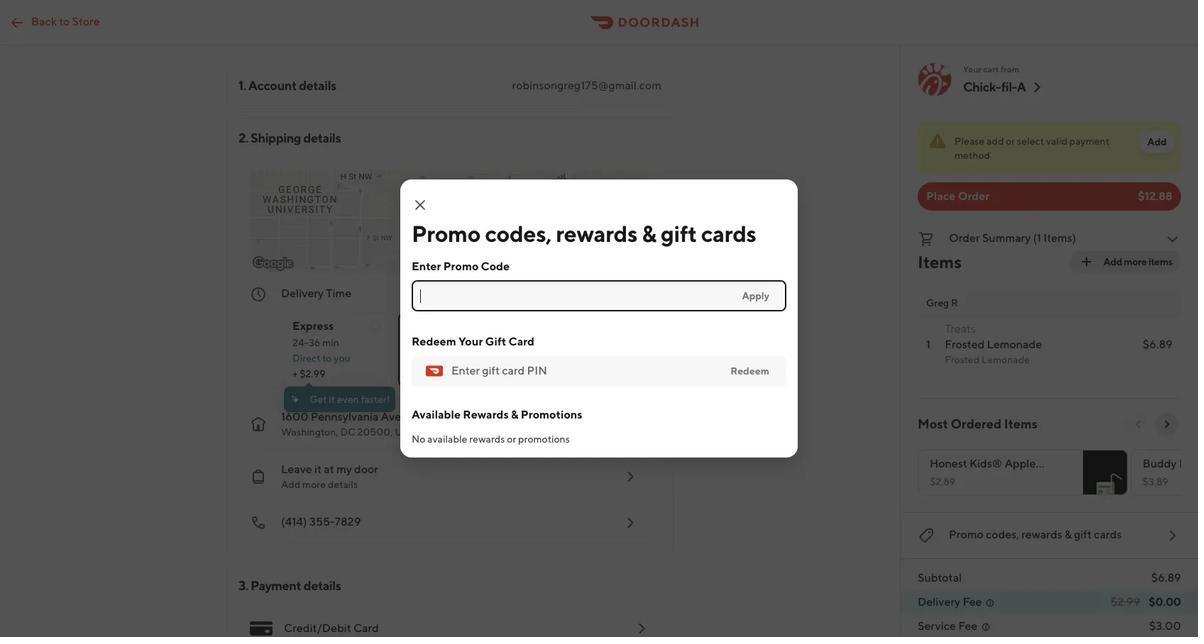 Task type: vqa. For each thing, say whether or not it's contained in the screenshot.
No
yes



Task type: describe. For each thing, give the bounding box(es) containing it.
0 horizontal spatial rewards
[[469, 434, 505, 445]]

3. payment
[[239, 579, 301, 594]]

choose a time
[[527, 337, 591, 349]]

buddy frui $3.89
[[1143, 457, 1199, 488]]

enter
[[412, 260, 441, 273]]

rewards inside the promo codes, rewards & gift cards button
[[1022, 528, 1063, 542]]

355-
[[309, 515, 335, 529]]

delivery time
[[281, 287, 352, 300]]

avenue
[[381, 410, 421, 424]]

Enter Promo Code text field
[[420, 288, 725, 304]]

juice
[[1039, 457, 1066, 471]]

promo codes, rewards & gift cards button
[[918, 525, 1182, 547]]

robinsongreg175@gmail.com
[[512, 79, 662, 92]]

it for even
[[329, 394, 335, 405]]

1 vertical spatial your
[[459, 335, 483, 349]]

dc
[[340, 427, 356, 438]]

payment
[[1070, 136, 1110, 147]]

0 vertical spatial &
[[642, 220, 657, 247]]

(414) 355-7829 button
[[239, 503, 650, 543]]

my
[[336, 463, 352, 476]]

no available rewards or promotions
[[412, 434, 570, 445]]

add button
[[1139, 131, 1176, 153]]

20500,
[[358, 427, 393, 438]]

2 frosted from the top
[[945, 354, 980, 366]]

min for 24–36
[[323, 337, 339, 349]]

gift
[[485, 335, 506, 349]]

next button of carousel image
[[1162, 419, 1173, 430]]

buddy
[[1143, 457, 1177, 471]]

1 vertical spatial lemonade
[[982, 354, 1030, 366]]

29–41 min radio
[[398, 313, 504, 387]]

choose
[[527, 337, 562, 349]]

1 vertical spatial $6.89
[[1152, 572, 1182, 585]]

1 horizontal spatial $2.99
[[1111, 596, 1141, 609]]

apply button
[[734, 285, 778, 307]]

1 vertical spatial items
[[1005, 417, 1038, 432]]

order inside 'button'
[[949, 231, 980, 245]]

please add or select valid payment method
[[955, 136, 1110, 161]]

get
[[310, 394, 327, 405]]

$3.00
[[1150, 620, 1182, 633]]

none radio inside express option group
[[281, 313, 387, 387]]

subtotal
[[918, 572, 962, 585]]

delivery for delivery
[[918, 596, 961, 609]]

close promo codes, rewards & gift cards image
[[412, 197, 429, 214]]

door
[[354, 463, 378, 476]]

3. payment details
[[239, 579, 341, 594]]

promotions
[[521, 408, 583, 422]]

1. account details
[[239, 78, 336, 93]]

29–41 min
[[410, 337, 455, 349]]

add for add more items
[[1104, 256, 1123, 268]]

nw
[[423, 410, 444, 424]]

honest
[[930, 457, 968, 471]]

greg
[[927, 298, 949, 309]]

a
[[1017, 80, 1026, 94]]

(414) 355-7829
[[281, 515, 361, 529]]

direct
[[293, 353, 321, 364]]

chick-fil-a link
[[964, 79, 1046, 96]]

you
[[334, 353, 351, 364]]

1. account
[[239, 78, 297, 93]]

ordered
[[951, 417, 1002, 432]]

place
[[927, 190, 956, 203]]

at
[[324, 463, 334, 476]]

details for 2. shipping details
[[303, 131, 341, 146]]

Choose a time radio
[[515, 313, 649, 387]]

1600
[[281, 410, 309, 424]]

store
[[72, 15, 100, 28]]

$0.00
[[1149, 596, 1182, 609]]

2. shipping details
[[239, 131, 341, 146]]

please
[[955, 136, 985, 147]]

pennsylvania
[[311, 410, 379, 424]]

redeem for redeem your gift card
[[412, 335, 456, 349]]

$12.88
[[1138, 190, 1173, 203]]

min for 29–41
[[438, 337, 455, 349]]

back to store
[[31, 15, 100, 28]]

items)
[[1044, 231, 1077, 245]]

enter promo code
[[412, 260, 510, 273]]

1600 pennsylvania avenue nw washington,  dc 20500,  usa
[[281, 410, 444, 438]]

delivery for delivery time
[[281, 287, 324, 300]]

apple
[[1005, 457, 1036, 471]]

method
[[955, 150, 991, 161]]

chick-
[[964, 80, 1002, 94]]

0 vertical spatial card
[[509, 335, 535, 349]]

29–41
[[410, 337, 436, 349]]

more inside leave it at my door add more details
[[303, 479, 326, 491]]

a
[[564, 337, 569, 349]]

0 vertical spatial codes,
[[485, 220, 552, 247]]

+
[[293, 369, 298, 380]]

$2.99 inside the 24–36 min direct to you + $2.99
[[300, 369, 326, 380]]

fee for service
[[959, 620, 978, 633]]

0 vertical spatial lemonade
[[987, 338, 1042, 351]]

treats
[[945, 322, 976, 336]]

cart
[[984, 64, 999, 75]]

valid
[[1047, 136, 1068, 147]]

select
[[1018, 136, 1045, 147]]

$2.89
[[930, 476, 956, 488]]

add more items link
[[1070, 251, 1182, 273]]

(1
[[1034, 231, 1042, 245]]

items
[[1149, 256, 1173, 268]]

order summary (1 items)
[[949, 231, 1077, 245]]

promo codes, rewards & gift cards inside button
[[949, 528, 1122, 542]]

details for 1. account details
[[299, 78, 336, 93]]

time
[[326, 287, 352, 300]]

gift inside button
[[1075, 528, 1092, 542]]

& inside button
[[1065, 528, 1072, 542]]

fil-
[[1002, 80, 1017, 94]]

details inside leave it at my door add more details
[[328, 479, 358, 491]]

redeem button
[[722, 360, 778, 383]]

greg r
[[927, 298, 958, 309]]



Task type: locate. For each thing, give the bounding box(es) containing it.
back to store link
[[0, 8, 108, 37]]

0 horizontal spatial &
[[511, 408, 519, 422]]

0 vertical spatial fee
[[963, 596, 982, 609]]

2 horizontal spatial rewards
[[1022, 528, 1063, 542]]

promotions
[[518, 434, 570, 445]]

0 horizontal spatial min
[[323, 337, 339, 349]]

r
[[951, 298, 958, 309]]

0 vertical spatial more
[[1124, 256, 1147, 268]]

0 horizontal spatial to
[[59, 15, 70, 28]]

1 horizontal spatial promo codes, rewards & gift cards
[[949, 528, 1122, 542]]

$3.89
[[1143, 476, 1169, 488]]

0 vertical spatial frosted
[[945, 338, 985, 351]]

redeem inside button
[[731, 366, 770, 377]]

0 vertical spatial gift
[[661, 220, 697, 247]]

add
[[1148, 136, 1167, 148], [1104, 256, 1123, 268], [281, 479, 301, 491]]

1 vertical spatial more
[[303, 479, 326, 491]]

add down leave at the bottom of page
[[281, 479, 301, 491]]

promo codes, rewards & gift cards
[[412, 220, 757, 247], [949, 528, 1122, 542]]

your left gift
[[459, 335, 483, 349]]

your left cart
[[964, 64, 982, 75]]

None radio
[[281, 313, 387, 387]]

1 horizontal spatial add
[[1104, 256, 1123, 268]]

codes, down honest kids® apple juice $2.89
[[986, 528, 1020, 542]]

codes,
[[485, 220, 552, 247], [986, 528, 1020, 542]]

7829
[[335, 515, 361, 529]]

details right 1. account
[[299, 78, 336, 93]]

redeem
[[412, 335, 456, 349], [731, 366, 770, 377]]

show menu image
[[250, 618, 273, 638]]

to inside the 24–36 min direct to you + $2.99
[[323, 353, 332, 364]]

0 vertical spatial to
[[59, 15, 70, 28]]

to left you
[[323, 353, 332, 364]]

1 horizontal spatial or
[[1006, 136, 1016, 147]]

your cart from
[[964, 64, 1020, 75]]

no
[[412, 434, 425, 445]]

1 horizontal spatial more
[[1124, 256, 1147, 268]]

usa
[[395, 427, 416, 438]]

1 frosted from the top
[[945, 338, 985, 351]]

2 horizontal spatial add
[[1148, 136, 1167, 148]]

1 vertical spatial or
[[507, 434, 516, 445]]

most ordered items
[[918, 417, 1038, 432]]

apply
[[742, 290, 770, 302]]

credit/debit card
[[284, 622, 379, 635]]

0 horizontal spatial promo codes, rewards & gift cards
[[412, 220, 757, 247]]

frui
[[1180, 457, 1199, 471]]

chick-fil-a
[[964, 80, 1026, 94]]

1 vertical spatial gift
[[1075, 528, 1092, 542]]

1 vertical spatial &
[[511, 408, 519, 422]]

it left at
[[315, 463, 322, 476]]

0 vertical spatial $2.99
[[300, 369, 326, 380]]

promo up enter promo code
[[412, 220, 481, 247]]

(414)
[[281, 515, 307, 529]]

0 vertical spatial your
[[964, 64, 982, 75]]

frosted
[[945, 338, 985, 351], [945, 354, 980, 366]]

0 horizontal spatial redeem
[[412, 335, 456, 349]]

express option group
[[281, 302, 650, 387]]

1 min from the left
[[323, 337, 339, 349]]

status containing please add or select valid payment method
[[918, 122, 1182, 174]]

1 horizontal spatial min
[[438, 337, 455, 349]]

add left items
[[1104, 256, 1123, 268]]

to right back
[[59, 15, 70, 28]]

promo up subtotal
[[949, 528, 984, 542]]

it for at
[[315, 463, 322, 476]]

0 vertical spatial redeem
[[412, 335, 456, 349]]

min up you
[[323, 337, 339, 349]]

1 horizontal spatial cards
[[1094, 528, 1122, 542]]

0 vertical spatial $6.89
[[1143, 338, 1173, 351]]

place order
[[927, 190, 990, 203]]

min inside the 24–36 min direct to you + $2.99
[[323, 337, 339, 349]]

1 horizontal spatial to
[[323, 353, 332, 364]]

2 horizontal spatial &
[[1065, 528, 1072, 542]]

0 horizontal spatial codes,
[[485, 220, 552, 247]]

promo inside button
[[949, 528, 984, 542]]

1 vertical spatial card
[[354, 622, 379, 635]]

0 horizontal spatial your
[[459, 335, 483, 349]]

treats frosted lemonade frosted lemonade
[[945, 322, 1042, 366]]

1 vertical spatial cards
[[1094, 528, 1122, 542]]

add up $12.88
[[1148, 136, 1167, 148]]

0 horizontal spatial gift
[[661, 220, 697, 247]]

add inside button
[[1148, 136, 1167, 148]]

min inside 29–41 min radio
[[438, 337, 455, 349]]

promo left code
[[444, 260, 479, 273]]

redeem your gift card
[[412, 335, 535, 349]]

faster!
[[361, 394, 390, 405]]

honest kids® apple juice $2.89
[[930, 457, 1066, 488]]

codes, inside button
[[986, 528, 1020, 542]]

add inside leave it at my door add more details
[[281, 479, 301, 491]]

previous button of carousel image
[[1133, 419, 1145, 430]]

1 vertical spatial fee
[[959, 620, 978, 633]]

delivery down subtotal
[[918, 596, 961, 609]]

order left summary
[[949, 231, 980, 245]]

to
[[59, 15, 70, 28], [323, 353, 332, 364]]

it inside leave it at my door add more details
[[315, 463, 322, 476]]

add
[[987, 136, 1004, 147]]

add new payment method image
[[633, 621, 650, 638]]

card right gift
[[509, 335, 535, 349]]

min right 29–41 at the bottom left
[[438, 337, 455, 349]]

or inside please add or select valid payment method
[[1006, 136, 1016, 147]]

items up apple
[[1005, 417, 1038, 432]]

0 horizontal spatial delivery
[[281, 287, 324, 300]]

1 vertical spatial to
[[323, 353, 332, 364]]

card right credit/debit
[[354, 622, 379, 635]]

summary
[[983, 231, 1031, 245]]

details down my
[[328, 479, 358, 491]]

0 vertical spatial cards
[[701, 220, 757, 247]]

items
[[918, 252, 962, 272], [1005, 417, 1038, 432]]

0 horizontal spatial it
[[315, 463, 322, 476]]

0 vertical spatial add
[[1148, 136, 1167, 148]]

0 horizontal spatial add
[[281, 479, 301, 491]]

codes, up code
[[485, 220, 552, 247]]

redeem for redeem
[[731, 366, 770, 377]]

leave
[[281, 463, 312, 476]]

code
[[481, 260, 510, 273]]

get it even faster! tooltip
[[284, 383, 396, 413]]

details right the 2. shipping
[[303, 131, 341, 146]]

2 vertical spatial &
[[1065, 528, 1072, 542]]

add more items
[[1104, 256, 1173, 268]]

more down at
[[303, 479, 326, 491]]

credit/debit
[[284, 622, 351, 635]]

or
[[1006, 136, 1016, 147], [507, 434, 516, 445]]

1 vertical spatial frosted
[[945, 354, 980, 366]]

more left items
[[1124, 256, 1147, 268]]

1 vertical spatial promo codes, rewards & gift cards
[[949, 528, 1122, 542]]

1 vertical spatial it
[[315, 463, 322, 476]]

1 vertical spatial $2.99
[[1111, 596, 1141, 609]]

0 vertical spatial items
[[918, 252, 962, 272]]

1 vertical spatial order
[[949, 231, 980, 245]]

1 vertical spatial promo
[[444, 260, 479, 273]]

1 horizontal spatial &
[[642, 220, 657, 247]]

24–36 min direct to you + $2.99
[[293, 337, 351, 380]]

0 horizontal spatial more
[[303, 479, 326, 491]]

0 vertical spatial delivery
[[281, 287, 324, 300]]

1 horizontal spatial items
[[1005, 417, 1038, 432]]

your
[[964, 64, 982, 75], [459, 335, 483, 349]]

1
[[927, 338, 931, 351]]

get it even faster!
[[310, 394, 390, 405]]

1 horizontal spatial card
[[509, 335, 535, 349]]

0 vertical spatial order
[[958, 190, 990, 203]]

cards inside button
[[1094, 528, 1122, 542]]

or right the "add"
[[1006, 136, 1016, 147]]

0 vertical spatial it
[[329, 394, 335, 405]]

24–36
[[293, 337, 321, 349]]

from
[[1001, 64, 1020, 75]]

it right get
[[329, 394, 335, 405]]

1 horizontal spatial delivery
[[918, 596, 961, 609]]

gift
[[661, 220, 697, 247], [1075, 528, 1092, 542]]

rewards
[[556, 220, 638, 247], [469, 434, 505, 445], [1022, 528, 1063, 542]]

&
[[642, 220, 657, 247], [511, 408, 519, 422], [1065, 528, 1072, 542]]

Redeem Your Gift Card text field
[[452, 364, 714, 379]]

or down available rewards & promotions
[[507, 434, 516, 445]]

0 vertical spatial promo codes, rewards & gift cards
[[412, 220, 757, 247]]

1 vertical spatial codes,
[[986, 528, 1020, 542]]

1 horizontal spatial your
[[964, 64, 982, 75]]

it inside tooltip
[[329, 394, 335, 405]]

details up credit/debit
[[304, 579, 341, 594]]

promo
[[412, 220, 481, 247], [444, 260, 479, 273], [949, 528, 984, 542]]

1 vertical spatial delivery
[[918, 596, 961, 609]]

0 horizontal spatial items
[[918, 252, 962, 272]]

2 vertical spatial add
[[281, 479, 301, 491]]

1 vertical spatial add
[[1104, 256, 1123, 268]]

0 horizontal spatial $2.99
[[300, 369, 326, 380]]

most
[[918, 417, 949, 432]]

rewards
[[463, 408, 509, 422]]

back
[[31, 15, 57, 28]]

1 vertical spatial rewards
[[469, 434, 505, 445]]

time
[[571, 337, 591, 349]]

1 horizontal spatial gift
[[1075, 528, 1092, 542]]

available
[[412, 408, 461, 422]]

leave it at my door add more details
[[281, 463, 378, 491]]

0 vertical spatial or
[[1006, 136, 1016, 147]]

2 vertical spatial promo
[[949, 528, 984, 542]]

kids®
[[970, 457, 1003, 471]]

0 vertical spatial promo
[[412, 220, 481, 247]]

1 vertical spatial redeem
[[731, 366, 770, 377]]

fee
[[963, 596, 982, 609], [959, 620, 978, 633]]

0 horizontal spatial card
[[354, 622, 379, 635]]

washington,
[[281, 427, 338, 438]]

order summary (1 items) button
[[918, 228, 1182, 251]]

0 vertical spatial rewards
[[556, 220, 638, 247]]

2 min from the left
[[438, 337, 455, 349]]

available
[[427, 434, 467, 445]]

add for add
[[1148, 136, 1167, 148]]

2. shipping
[[239, 131, 301, 146]]

none radio containing express
[[281, 313, 387, 387]]

fee for delivery
[[963, 596, 982, 609]]

1 horizontal spatial rewards
[[556, 220, 638, 247]]

0 horizontal spatial cards
[[701, 220, 757, 247]]

credit/debit card menu
[[239, 606, 662, 638]]

status
[[918, 122, 1182, 174]]

1 horizontal spatial it
[[329, 394, 335, 405]]

1 horizontal spatial codes,
[[986, 528, 1020, 542]]

items up greg
[[918, 252, 962, 272]]

service
[[918, 620, 956, 633]]

min
[[323, 337, 339, 349], [438, 337, 455, 349]]

$2.99 left $0.00
[[1111, 596, 1141, 609]]

cards
[[701, 220, 757, 247], [1094, 528, 1122, 542]]

details
[[299, 78, 336, 93], [303, 131, 341, 146], [328, 479, 358, 491], [304, 579, 341, 594]]

even
[[337, 394, 359, 405]]

order
[[958, 190, 990, 203], [949, 231, 980, 245]]

card inside credit/debit card menu
[[354, 622, 379, 635]]

order right place
[[958, 190, 990, 203]]

delivery up express
[[281, 287, 324, 300]]

$2.99 down direct at the left of page
[[300, 369, 326, 380]]

1 horizontal spatial redeem
[[731, 366, 770, 377]]

details for 3. payment details
[[304, 579, 341, 594]]

2 vertical spatial rewards
[[1022, 528, 1063, 542]]

0 horizontal spatial or
[[507, 434, 516, 445]]



